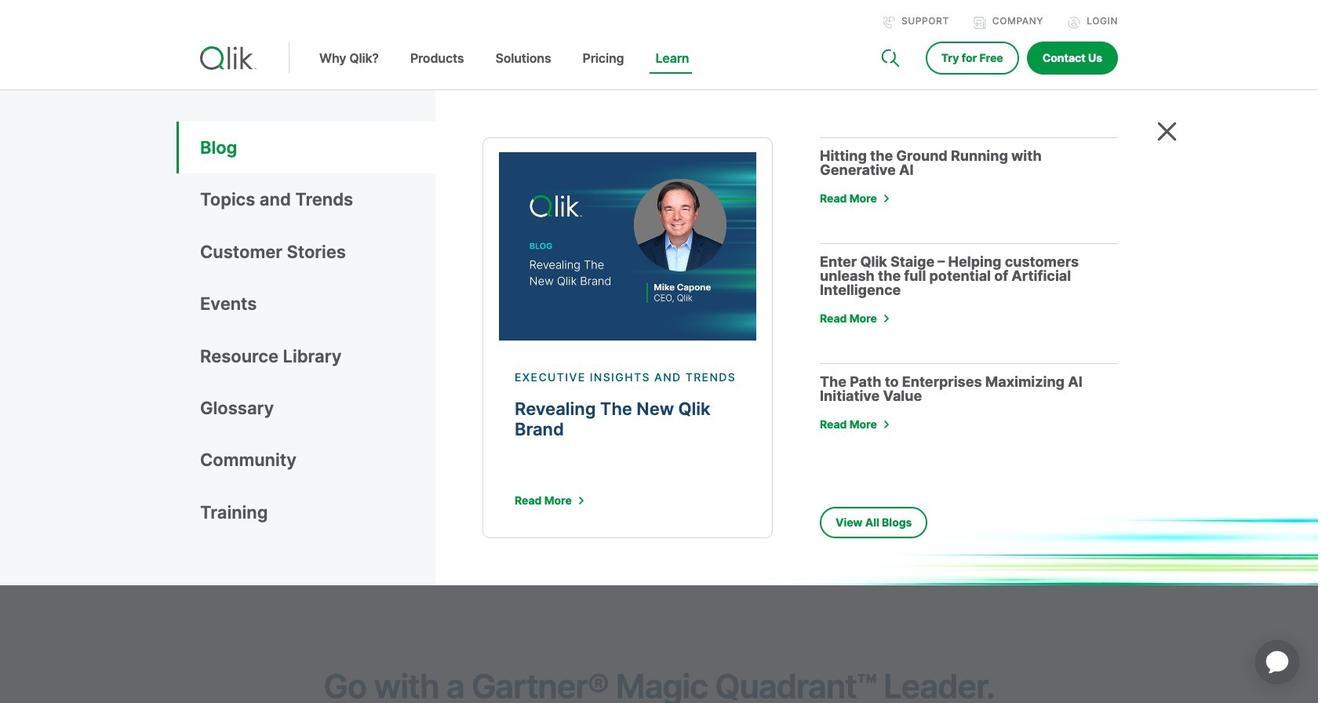 Task type: describe. For each thing, give the bounding box(es) containing it.
company image
[[974, 16, 987, 29]]

login image
[[1069, 16, 1081, 29]]

qlik image
[[200, 46, 257, 70]]



Task type: locate. For each thing, give the bounding box(es) containing it.
support image
[[883, 16, 896, 29]]

application
[[1237, 622, 1319, 703]]

headshot of mike capone, ceo, qlik and the text "revealing the new qlik brand" image
[[499, 152, 757, 341]]

close search image
[[1158, 122, 1178, 141]]



Task type: vqa. For each thing, say whether or not it's contained in the screenshot.
"qualification" in How should I prepare for my qualification exam? 'dropdown button'
no



